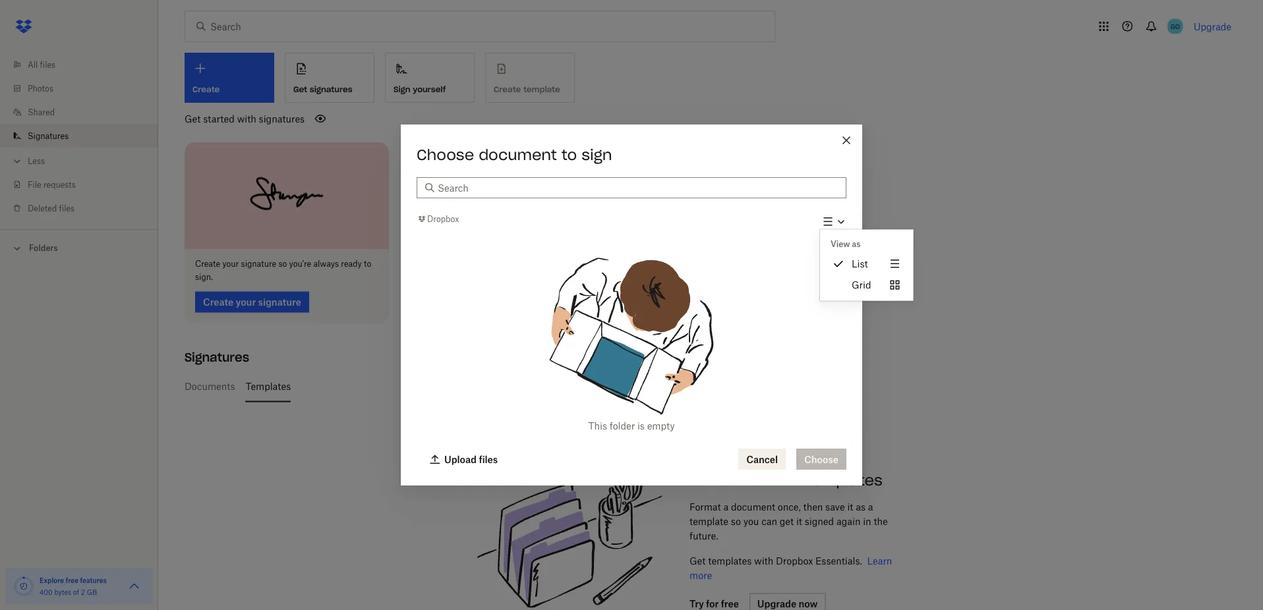 Task type: locate. For each thing, give the bounding box(es) containing it.
save time with templates
[[690, 471, 883, 490]]

create your signature so you're always ready to sign.
[[195, 259, 371, 282]]

1 vertical spatial dropbox
[[776, 556, 813, 567]]

tab list
[[185, 371, 1227, 403]]

1 horizontal spatial get
[[293, 84, 307, 94]]

files
[[40, 60, 55, 70], [59, 203, 75, 213]]

1 vertical spatial templates
[[708, 556, 752, 567]]

templates
[[246, 381, 291, 392]]

1 vertical spatial document
[[731, 502, 776, 513]]

dropbox link
[[417, 213, 459, 226]]

with up once,
[[769, 471, 802, 490]]

explore
[[40, 577, 64, 585]]

0 vertical spatial as
[[852, 239, 861, 249]]

templates
[[806, 471, 883, 490], [708, 556, 752, 567]]

get up the get started with signatures
[[293, 84, 307, 94]]

so inside create your signature so you're always ready to sign.
[[279, 259, 287, 269]]

yourself
[[413, 84, 446, 94]]

as up in
[[856, 502, 866, 513]]

get left 'started'
[[185, 113, 201, 124]]

document
[[479, 146, 557, 164], [731, 502, 776, 513]]

dropbox
[[427, 214, 459, 224], [776, 556, 813, 567]]

1 vertical spatial signatures
[[259, 113, 305, 124]]

so left you're
[[279, 259, 287, 269]]

1 vertical spatial so
[[731, 516, 741, 528]]

1 vertical spatial as
[[856, 502, 866, 513]]

get up more
[[690, 556, 706, 567]]

as right view
[[852, 239, 861, 249]]

1 horizontal spatial so
[[731, 516, 741, 528]]

signatures list item
[[0, 124, 158, 148]]

dropbox down choose
[[427, 214, 459, 224]]

a right format
[[724, 502, 729, 513]]

grid
[[852, 280, 872, 291]]

1 horizontal spatial to
[[562, 146, 577, 164]]

0 vertical spatial it
[[848, 502, 854, 513]]

view
[[831, 239, 850, 249]]

1 horizontal spatial signatures
[[310, 84, 353, 94]]

signatures
[[28, 131, 69, 141], [185, 350, 249, 365]]

0 horizontal spatial document
[[479, 146, 557, 164]]

with for time
[[769, 471, 802, 490]]

0 horizontal spatial so
[[279, 259, 287, 269]]

1 horizontal spatial dropbox
[[776, 556, 813, 567]]

photos link
[[11, 76, 158, 100]]

with for templates
[[754, 556, 774, 567]]

1 vertical spatial signatures
[[185, 350, 249, 365]]

1 vertical spatial files
[[59, 203, 75, 213]]

folders button
[[0, 238, 158, 258]]

gb
[[87, 589, 97, 597]]

photos
[[28, 83, 53, 93]]

dropbox inside choose document to sign dialog
[[427, 214, 459, 224]]

with down the 'can'
[[754, 556, 774, 567]]

0 vertical spatial document
[[479, 146, 557, 164]]

to left sign
[[562, 146, 577, 164]]

1 vertical spatial to
[[364, 259, 371, 269]]

get
[[780, 516, 794, 528]]

list containing all files
[[0, 45, 158, 229]]

get for get started with signatures
[[185, 113, 201, 124]]

again
[[837, 516, 861, 528]]

1 horizontal spatial it
[[848, 502, 854, 513]]

file requests link
[[11, 173, 158, 197]]

signatures
[[310, 84, 353, 94], [259, 113, 305, 124]]

1 vertical spatial with
[[769, 471, 802, 490]]

with right 'started'
[[237, 113, 256, 124]]

0 vertical spatial get
[[293, 84, 307, 94]]

0 horizontal spatial get
[[185, 113, 201, 124]]

0 vertical spatial so
[[279, 259, 287, 269]]

folder
[[610, 420, 635, 432]]

save
[[690, 471, 726, 490]]

file requests
[[28, 180, 76, 190]]

file
[[28, 180, 41, 190]]

0 horizontal spatial to
[[364, 259, 371, 269]]

list
[[0, 45, 158, 229]]

0 horizontal spatial signatures
[[28, 131, 69, 141]]

it right get
[[797, 516, 803, 528]]

1 horizontal spatial a
[[868, 502, 874, 513]]

signatures down shared
[[28, 131, 69, 141]]

to inside create your signature so you're always ready to sign.
[[364, 259, 371, 269]]

0 vertical spatial files
[[40, 60, 55, 70]]

deleted files link
[[11, 197, 158, 220]]

list
[[852, 258, 868, 270]]

this
[[588, 420, 607, 432]]

get
[[293, 84, 307, 94], [185, 113, 201, 124], [690, 556, 706, 567]]

so
[[279, 259, 287, 269], [731, 516, 741, 528]]

1 horizontal spatial templates
[[806, 471, 883, 490]]

template
[[690, 516, 729, 528]]

a up in
[[868, 502, 874, 513]]

choose document to sign dialog
[[401, 125, 914, 486]]

sign yourself button
[[385, 53, 475, 103]]

create
[[195, 259, 220, 269]]

as
[[852, 239, 861, 249], [856, 502, 866, 513]]

0 vertical spatial dropbox
[[427, 214, 459, 224]]

to
[[562, 146, 577, 164], [364, 259, 371, 269]]

shared link
[[11, 100, 158, 124]]

files right all
[[40, 60, 55, 70]]

templates up "save"
[[806, 471, 883, 490]]

0 horizontal spatial dropbox
[[427, 214, 459, 224]]

2 horizontal spatial get
[[690, 556, 706, 567]]

essentials.
[[816, 556, 862, 567]]

signatures up documents tab
[[185, 350, 249, 365]]

signatures inside list item
[[28, 131, 69, 141]]

0 horizontal spatial files
[[40, 60, 55, 70]]

so left "you" at the right bottom
[[731, 516, 741, 528]]

1 horizontal spatial signatures
[[185, 350, 249, 365]]

0 vertical spatial signatures
[[28, 131, 69, 141]]

files right deleted
[[59, 203, 75, 213]]

2 vertical spatial with
[[754, 556, 774, 567]]

get templates with dropbox essentials.
[[690, 556, 862, 567]]

your
[[222, 259, 239, 269]]

get for get templates with dropbox essentials.
[[690, 556, 706, 567]]

templates up more
[[708, 556, 752, 567]]

0 horizontal spatial templates
[[708, 556, 752, 567]]

sign yourself
[[394, 84, 446, 94]]

you
[[744, 516, 759, 528]]

the
[[874, 516, 888, 528]]

choose
[[417, 146, 474, 164]]

grid radio item
[[820, 275, 914, 296]]

0 horizontal spatial it
[[797, 516, 803, 528]]

1 horizontal spatial files
[[59, 203, 75, 213]]

get inside button
[[293, 84, 307, 94]]

1 horizontal spatial document
[[731, 502, 776, 513]]

started
[[203, 113, 235, 124]]

to right ready
[[364, 259, 371, 269]]

0 horizontal spatial a
[[724, 502, 729, 513]]

view as
[[831, 239, 861, 249]]

dropbox down format a document once, then save it as a template so you can get it signed again in the future. at bottom right
[[776, 556, 813, 567]]

it
[[848, 502, 854, 513], [797, 516, 803, 528]]

signature
[[241, 259, 276, 269]]

less
[[28, 156, 45, 166]]

as inside format a document once, then save it as a template so you can get it signed again in the future.
[[856, 502, 866, 513]]

with
[[237, 113, 256, 124], [769, 471, 802, 490], [754, 556, 774, 567]]

all
[[28, 60, 38, 70]]

always
[[314, 259, 339, 269]]

1 vertical spatial get
[[185, 113, 201, 124]]

less image
[[11, 155, 24, 168]]

0 vertical spatial signatures
[[310, 84, 353, 94]]

explore free features 400 bytes of 2 gb
[[40, 577, 107, 597]]

a
[[724, 502, 729, 513], [868, 502, 874, 513]]

deleted files
[[28, 203, 75, 213]]

documents tab
[[185, 371, 235, 403]]

0 vertical spatial with
[[237, 113, 256, 124]]

2 vertical spatial get
[[690, 556, 706, 567]]

of
[[73, 589, 79, 597]]

sign.
[[195, 272, 213, 282]]

it up again
[[848, 502, 854, 513]]

0 vertical spatial to
[[562, 146, 577, 164]]

get signatures
[[293, 84, 353, 94]]

deleted
[[28, 203, 57, 213]]



Task type: vqa. For each thing, say whether or not it's contained in the screenshot.
Signatures list item
yes



Task type: describe. For each thing, give the bounding box(es) containing it.
free
[[66, 577, 78, 585]]

shared
[[28, 107, 55, 117]]

this folder is empty
[[588, 420, 675, 432]]

you're
[[289, 259, 311, 269]]

so inside format a document once, then save it as a template so you can get it signed again in the future.
[[731, 516, 741, 528]]

empty
[[647, 420, 675, 432]]

list radio item
[[820, 254, 914, 275]]

requests
[[43, 180, 76, 190]]

time
[[731, 471, 765, 490]]

Search text field
[[438, 181, 839, 195]]

once,
[[778, 502, 801, 513]]

upgrade
[[1194, 21, 1232, 32]]

templates tab
[[246, 371, 291, 403]]

get started with signatures
[[185, 113, 305, 124]]

upgrade link
[[1194, 21, 1232, 32]]

future.
[[690, 531, 718, 542]]

save
[[826, 502, 845, 513]]

can
[[762, 516, 778, 528]]

ready
[[341, 259, 362, 269]]

features
[[80, 577, 107, 585]]

with for started
[[237, 113, 256, 124]]

get signatures button
[[285, 53, 375, 103]]

1 vertical spatial it
[[797, 516, 803, 528]]

0 vertical spatial templates
[[806, 471, 883, 490]]

as inside choose document to sign dialog
[[852, 239, 861, 249]]

documents
[[185, 381, 235, 392]]

all files link
[[11, 53, 158, 76]]

signatures inside button
[[310, 84, 353, 94]]

files for all files
[[40, 60, 55, 70]]

get for get signatures
[[293, 84, 307, 94]]

400
[[40, 589, 53, 597]]

sign
[[394, 84, 411, 94]]

then
[[804, 502, 823, 513]]

folders
[[29, 243, 58, 253]]

to inside dialog
[[562, 146, 577, 164]]

choose document to sign
[[417, 146, 612, 164]]

in
[[863, 516, 872, 528]]

quota usage element
[[13, 576, 34, 597]]

tab list containing documents
[[185, 371, 1227, 403]]

sign
[[582, 146, 612, 164]]

bytes
[[54, 589, 71, 597]]

signed
[[805, 516, 834, 528]]

format
[[690, 502, 721, 513]]

signatures link
[[11, 124, 158, 148]]

learn
[[868, 556, 892, 567]]

is
[[638, 420, 645, 432]]

files for deleted files
[[59, 203, 75, 213]]

document inside dialog
[[479, 146, 557, 164]]

2
[[81, 589, 85, 597]]

all files
[[28, 60, 55, 70]]

0 horizontal spatial signatures
[[259, 113, 305, 124]]

2 a from the left
[[868, 502, 874, 513]]

learn more
[[690, 556, 892, 582]]

document inside format a document once, then save it as a template so you can get it signed again in the future.
[[731, 502, 776, 513]]

1 a from the left
[[724, 502, 729, 513]]

format a document once, then save it as a template so you can get it signed again in the future.
[[690, 502, 888, 542]]

dropbox image
[[11, 13, 37, 40]]

more
[[690, 570, 712, 582]]

learn more link
[[690, 556, 892, 582]]



